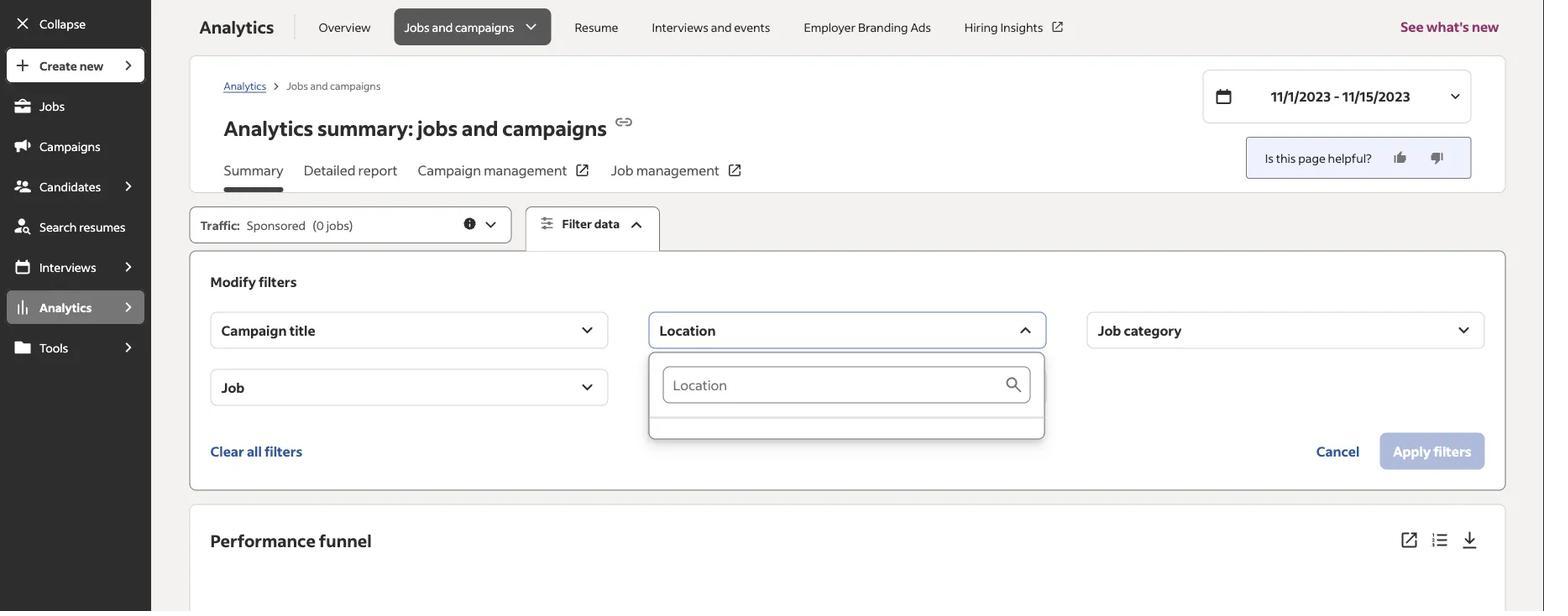 Task type: describe. For each thing, give the bounding box(es) containing it.
create new link
[[5, 47, 111, 84]]

1 horizontal spatial jobs
[[418, 115, 458, 141]]

tools link
[[5, 329, 111, 366]]

campaign title button
[[211, 312, 609, 349]]

traffic: sponsored ( 0 jobs )
[[200, 218, 353, 233]]

ads
[[911, 19, 931, 34]]

search resumes
[[39, 219, 126, 234]]

interviews for interviews
[[39, 260, 96, 275]]

0 horizontal spatial jobs
[[327, 218, 349, 233]]

events
[[734, 19, 771, 34]]

traffic:
[[200, 218, 240, 233]]

0 vertical spatial filters
[[259, 273, 297, 290]]

job button
[[211, 369, 609, 406]]

candidates link
[[5, 168, 111, 205]]

detailed report
[[304, 162, 398, 179]]

cancel button
[[1303, 433, 1374, 470]]

location list box
[[650, 353, 1045, 439]]

11/15/2023
[[1343, 88, 1411, 105]]

jobs and campaigns inside button
[[405, 19, 514, 34]]

this page is not helpful image
[[1429, 150, 1446, 166]]

new inside create new link
[[79, 58, 103, 73]]

job for job management
[[611, 162, 634, 179]]

helpful?
[[1329, 150, 1372, 165]]

filters inside button
[[265, 443, 303, 460]]

overview link
[[309, 8, 381, 45]]

employer branding ads link
[[794, 8, 942, 45]]

employer branding ads
[[804, 19, 931, 34]]

create new
[[39, 58, 103, 73]]

1 horizontal spatial jobs
[[287, 79, 308, 92]]

funnel
[[319, 530, 372, 552]]

0
[[317, 218, 324, 233]]

location
[[660, 322, 716, 339]]

resume
[[575, 19, 619, 34]]

jobs inside button
[[405, 19, 430, 34]]

hiring insights
[[965, 19, 1044, 34]]

resume link
[[565, 8, 629, 45]]

0 horizontal spatial jobs and campaigns
[[287, 79, 381, 92]]

interviews and events link
[[642, 8, 781, 45]]

location button
[[649, 312, 1047, 349]]

category
[[1124, 322, 1182, 339]]

modify
[[211, 273, 256, 290]]

hiring
[[965, 19, 998, 34]]

this filters data based on the type of traffic a job received, not the sponsored status of the job itself. some jobs may receive both sponsored and organic traffic. combined view shows all traffic. image
[[463, 216, 478, 231]]

what's
[[1427, 18, 1470, 35]]

collapse button
[[5, 5, 146, 42]]

filter data button
[[526, 207, 660, 252]]

tools
[[39, 340, 68, 355]]

campaign for campaign title
[[221, 322, 287, 339]]

management for job management
[[636, 162, 720, 179]]

11/1/2023 - 11/15/2023
[[1271, 88, 1411, 105]]

detailed report link
[[304, 160, 398, 192]]

page
[[1299, 150, 1326, 165]]

see what's new button
[[1401, 0, 1500, 55]]

job management
[[611, 162, 720, 179]]

analytics summary: jobs and campaigns
[[224, 115, 607, 141]]

performance
[[211, 530, 316, 552]]

branding
[[858, 19, 909, 34]]

campaign management
[[418, 162, 567, 179]]

Location field
[[663, 367, 1004, 404]]

filter
[[562, 216, 592, 231]]

summary
[[224, 162, 284, 179]]

performance funnel
[[211, 530, 372, 552]]

1 vertical spatial campaigns
[[330, 79, 381, 92]]

search
[[39, 219, 77, 234]]

search resumes link
[[5, 208, 146, 245]]

jobs inside menu bar
[[39, 98, 65, 113]]

this
[[1277, 150, 1297, 165]]

1 horizontal spatial analytics link
[[224, 79, 266, 93]]

export as csv image
[[1460, 531, 1481, 551]]

title
[[290, 322, 316, 339]]

jobs and campaigns button
[[394, 8, 551, 45]]

data
[[595, 216, 620, 231]]

2 vertical spatial campaigns
[[503, 115, 607, 141]]

is
[[1266, 150, 1274, 165]]

)
[[349, 218, 353, 233]]



Task type: vqa. For each thing, say whether or not it's contained in the screenshot.
Range inside popup button
no



Task type: locate. For each thing, give the bounding box(es) containing it.
interviews
[[652, 19, 709, 34], [39, 260, 96, 275]]

11/1/2023
[[1271, 88, 1332, 105]]

summary:
[[317, 115, 414, 141]]

modify filters
[[211, 273, 297, 290]]

jobs link
[[5, 87, 146, 124]]

0 horizontal spatial new
[[79, 58, 103, 73]]

job down show shareable url icon
[[611, 162, 634, 179]]

1 horizontal spatial campaign
[[418, 162, 481, 179]]

campaign for campaign management
[[418, 162, 481, 179]]

campaigns
[[39, 139, 101, 154]]

jobs and campaigns
[[405, 19, 514, 34], [287, 79, 381, 92]]

(
[[313, 218, 317, 233]]

0 horizontal spatial jobs
[[39, 98, 65, 113]]

resumes
[[79, 219, 126, 234]]

candidates
[[39, 179, 101, 194]]

0 vertical spatial jobs and campaigns
[[405, 19, 514, 34]]

view detailed report image
[[1400, 531, 1420, 551]]

1 vertical spatial job
[[1098, 322, 1122, 339]]

campaigns
[[455, 19, 514, 34], [330, 79, 381, 92], [503, 115, 607, 141]]

1 horizontal spatial interviews
[[652, 19, 709, 34]]

jobs
[[405, 19, 430, 34], [287, 79, 308, 92], [39, 98, 65, 113]]

analytics link
[[224, 79, 266, 93], [5, 289, 111, 326]]

create
[[39, 58, 77, 73]]

is this page helpful?
[[1266, 150, 1372, 165]]

1 vertical spatial new
[[79, 58, 103, 73]]

job category button
[[1087, 312, 1486, 349]]

0 horizontal spatial management
[[484, 162, 567, 179]]

hiring insights link
[[955, 8, 1076, 45]]

campaign
[[418, 162, 481, 179], [221, 322, 287, 339]]

overview
[[319, 19, 371, 34]]

new
[[1473, 18, 1500, 35], [79, 58, 103, 73]]

2 vertical spatial job
[[221, 379, 245, 396]]

this page is helpful image
[[1392, 150, 1409, 166]]

campaign down analytics summary: jobs and campaigns
[[418, 162, 481, 179]]

0 horizontal spatial analytics link
[[5, 289, 111, 326]]

and inside button
[[432, 19, 453, 34]]

0 horizontal spatial campaign
[[221, 322, 287, 339]]

detailed
[[304, 162, 356, 179]]

0 vertical spatial campaigns
[[455, 19, 514, 34]]

campaign left the title in the left of the page
[[221, 322, 287, 339]]

campaign management link
[[418, 160, 591, 192]]

menu bar
[[0, 47, 151, 612]]

filter data
[[562, 216, 620, 231]]

management
[[484, 162, 567, 179], [636, 162, 720, 179]]

interviews and events
[[652, 19, 771, 34]]

management inside "link"
[[484, 162, 567, 179]]

show shareable url image
[[614, 112, 634, 132]]

new right the create
[[79, 58, 103, 73]]

1 horizontal spatial jobs and campaigns
[[405, 19, 514, 34]]

management for campaign management
[[484, 162, 567, 179]]

campaign inside dropdown button
[[221, 322, 287, 339]]

campaign title
[[221, 322, 316, 339]]

interviews inside 'link'
[[39, 260, 96, 275]]

interviews left events
[[652, 19, 709, 34]]

analytics
[[200, 16, 274, 38], [224, 79, 266, 92], [224, 115, 313, 141], [39, 300, 92, 315]]

clear
[[211, 443, 244, 460]]

interviews down search resumes link
[[39, 260, 96, 275]]

all
[[247, 443, 262, 460]]

cancel
[[1317, 443, 1360, 460]]

report
[[358, 162, 398, 179]]

campaigns inside button
[[455, 19, 514, 34]]

summary link
[[224, 160, 284, 192]]

1 vertical spatial jobs
[[327, 218, 349, 233]]

jobs right the 0 on the left of the page
[[327, 218, 349, 233]]

filters right all
[[265, 443, 303, 460]]

insights
[[1001, 19, 1044, 34]]

1 vertical spatial interviews
[[39, 260, 96, 275]]

menu bar containing create new
[[0, 47, 151, 612]]

2 horizontal spatial jobs
[[405, 19, 430, 34]]

job category
[[1098, 322, 1182, 339]]

1 vertical spatial analytics link
[[5, 289, 111, 326]]

and
[[432, 19, 453, 34], [711, 19, 732, 34], [310, 79, 328, 92], [462, 115, 499, 141]]

-
[[1334, 88, 1340, 105]]

0 vertical spatial jobs
[[405, 19, 430, 34]]

jobs
[[418, 115, 458, 141], [327, 218, 349, 233]]

0 horizontal spatial job
[[221, 379, 245, 396]]

0 vertical spatial campaign
[[418, 162, 481, 179]]

job management link
[[611, 160, 743, 192]]

campaign inside "link"
[[418, 162, 481, 179]]

1 horizontal spatial job
[[611, 162, 634, 179]]

1 horizontal spatial new
[[1473, 18, 1500, 35]]

0 vertical spatial job
[[611, 162, 634, 179]]

0 vertical spatial interviews
[[652, 19, 709, 34]]

see what's new
[[1401, 18, 1500, 35]]

1 vertical spatial filters
[[265, 443, 303, 460]]

0 vertical spatial new
[[1473, 18, 1500, 35]]

2 vertical spatial jobs
[[39, 98, 65, 113]]

table view image
[[1430, 531, 1450, 551]]

1 management from the left
[[484, 162, 567, 179]]

filters right modify
[[259, 273, 297, 290]]

collapse
[[39, 16, 86, 31]]

1 vertical spatial jobs
[[287, 79, 308, 92]]

1 vertical spatial campaign
[[221, 322, 287, 339]]

clear all filters button
[[211, 433, 303, 470]]

job
[[611, 162, 634, 179], [1098, 322, 1122, 339], [221, 379, 245, 396]]

1 horizontal spatial management
[[636, 162, 720, 179]]

sponsored
[[247, 218, 306, 233]]

0 horizontal spatial interviews
[[39, 260, 96, 275]]

job for job category
[[1098, 322, 1122, 339]]

job up clear
[[221, 379, 245, 396]]

2 management from the left
[[636, 162, 720, 179]]

employer
[[804, 19, 856, 34]]

new inside the 'see what's new' button
[[1473, 18, 1500, 35]]

0 vertical spatial jobs
[[418, 115, 458, 141]]

job left category
[[1098, 322, 1122, 339]]

1 vertical spatial jobs and campaigns
[[287, 79, 381, 92]]

new right what's at the right top
[[1473, 18, 1500, 35]]

campaigns link
[[5, 128, 146, 165]]

0 vertical spatial analytics link
[[224, 79, 266, 93]]

2 horizontal spatial job
[[1098, 322, 1122, 339]]

see
[[1401, 18, 1424, 35]]

interviews link
[[5, 249, 111, 286]]

interviews for interviews and events
[[652, 19, 709, 34]]

jobs up campaign management
[[418, 115, 458, 141]]

clear all filters
[[211, 443, 303, 460]]



